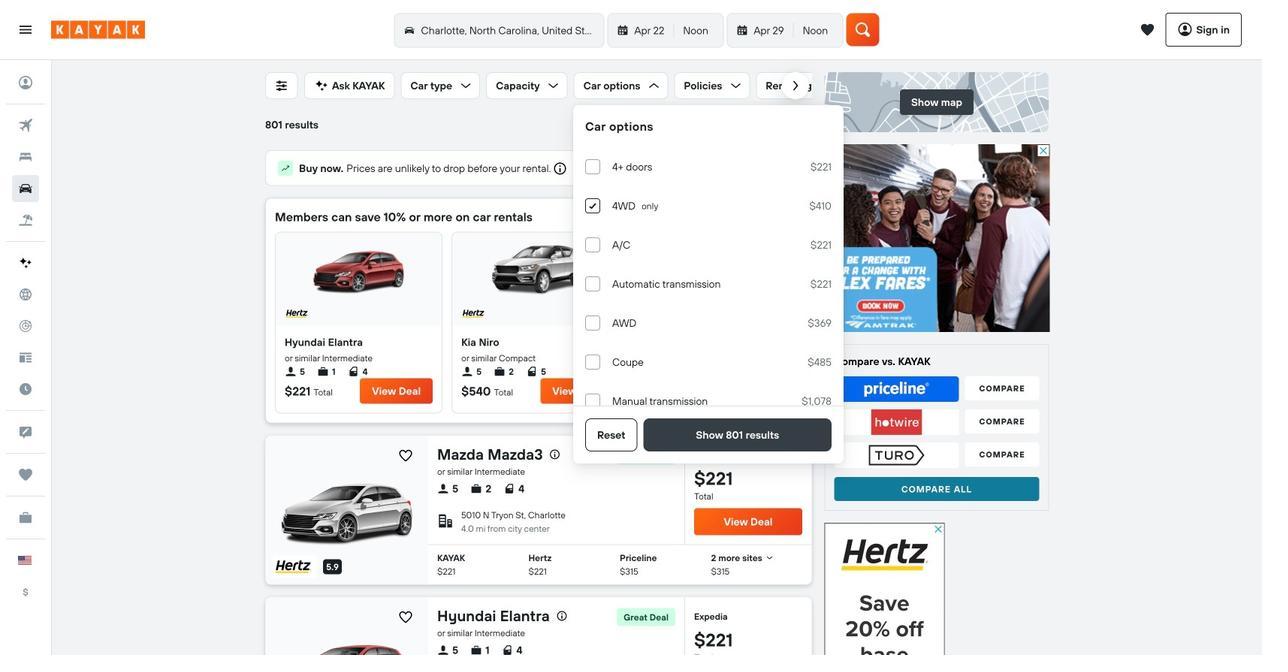 Task type: vqa. For each thing, say whether or not it's contained in the screenshot.
Turo image
yes



Task type: describe. For each thing, give the bounding box(es) containing it.
trips image
[[12, 462, 39, 489]]

search for packages image
[[12, 207, 39, 234]]

navigation menu image
[[18, 22, 33, 37]]

hertz logo image for hyundai elantra car 'image'
[[285, 308, 309, 320]]

united states (english) image
[[18, 556, 32, 565]]

1 advertisement element from the top
[[825, 144, 1051, 332]]

go to explore image
[[12, 281, 39, 308]]

hertz logo image for "kia niro car" image
[[462, 308, 486, 320]]

2 advertisement element from the top
[[825, 523, 945, 656]]

search for flights image
[[12, 112, 39, 139]]

find out the best time to travel image
[[12, 376, 39, 403]]

passengers count 5 adult passengers list item
[[642, 365, 662, 379]]

go to our blog image
[[12, 344, 39, 371]]

submit feedback about our site image
[[12, 419, 39, 446]]

hyundai elantra car image
[[314, 239, 404, 299]]

sign in image
[[12, 69, 39, 96]]



Task type: locate. For each thing, give the bounding box(es) containing it.
priceline image
[[835, 377, 960, 402]]

track a flight image
[[12, 313, 39, 340]]

0 vertical spatial advertisement element
[[825, 144, 1051, 332]]

hertz logo image
[[285, 308, 309, 320], [462, 308, 486, 320]]

0 horizontal spatial hertz logo image
[[285, 308, 309, 320]]

1 hertz logo image from the left
[[285, 308, 309, 320]]

search for hotels image
[[12, 144, 39, 171]]

None search field
[[393, 13, 847, 48]]

buick regal car image
[[673, 239, 763, 299]]

vehicle type: intermediate - mazda mazda3 or similar image
[[282, 465, 413, 552]]

turo image
[[835, 443, 960, 468]]

advertisement element
[[825, 144, 1051, 332], [825, 523, 945, 656]]

hotwire image
[[835, 410, 960, 435]]

list
[[285, 365, 433, 379], [462, 365, 614, 379], [438, 478, 525, 500], [438, 640, 523, 656]]

vehicle type: intermediate - hyundai elantra or similar image
[[282, 627, 413, 656]]

1 horizontal spatial hertz logo image
[[462, 308, 486, 320]]

car agency: hertz image
[[274, 557, 313, 577]]

kayak for business new image
[[12, 504, 39, 531]]

1 vertical spatial advertisement element
[[825, 523, 945, 656]]

search for cars image
[[12, 175, 39, 202]]

kia niro car image
[[493, 239, 583, 299]]

None field
[[429, 545, 812, 584]]

2 hertz logo image from the left
[[462, 308, 486, 320]]



